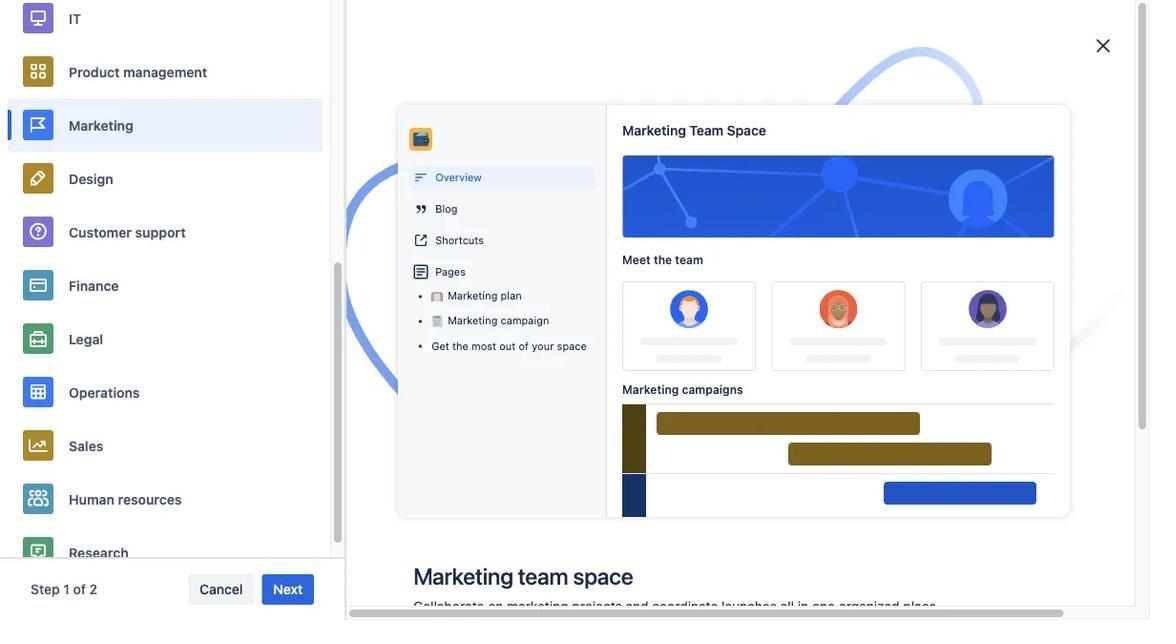 Task type: locate. For each thing, give the bounding box(es) containing it.
:goal: image
[[432, 291, 443, 303]]

1 vertical spatial on
[[488, 599, 504, 615]]

0 vertical spatial team
[[380, 7, 412, 23]]

your inside marketing team space dialog
[[532, 341, 554, 353]]

0 horizontal spatial close image
[[1093, 34, 1116, 57]]

and right the projects
[[626, 599, 649, 615]]

of
[[519, 341, 529, 353], [73, 582, 86, 598]]

of right 1
[[73, 582, 86, 598]]

marketing up collaborate
[[414, 564, 514, 590]]

get the most out of your space
[[432, 341, 587, 353]]

0 vertical spatial overview
[[73, 124, 130, 139]]

organized
[[839, 599, 900, 615]]

0 vertical spatial on
[[115, 391, 130, 407]]

the for team
[[654, 253, 673, 266]]

human resources
[[69, 492, 182, 507]]

1 vertical spatial space
[[574, 564, 634, 590]]

spaces
[[42, 322, 85, 335]]

marketing down marketing plan
[[448, 315, 498, 327]]

tasks up assigned
[[290, 118, 328, 131]]

starred
[[73, 192, 118, 208]]

marketing inside marketing team space collaborate on marketing projects and coordinate launches all in one organized place.
[[414, 564, 514, 590]]

need
[[416, 7, 447, 23]]

sit
[[636, 504, 654, 522]]

tab list
[[267, 150, 550, 181]]

and left the relax
[[696, 504, 722, 522]]

0 horizontal spatial overview
[[73, 124, 130, 139]]

0 down the customer support
[[121, 263, 128, 276]]

the
[[654, 253, 673, 266], [453, 341, 469, 353]]

2 vertical spatial team
[[518, 564, 569, 590]]

relax
[[726, 504, 760, 522]]

space up the projects
[[574, 564, 634, 590]]

collaborate
[[414, 599, 485, 615]]

overview inside group
[[73, 124, 130, 139]]

the right meet
[[654, 253, 673, 266]]

coordinate
[[653, 599, 719, 615]]

on
[[115, 391, 130, 407], [488, 599, 504, 615]]

1 horizontal spatial me
[[503, 157, 522, 173]]

team
[[690, 122, 724, 138]]

0 horizontal spatial me
[[375, 157, 394, 173]]

:goal: image
[[432, 291, 443, 303]]

overview
[[73, 124, 130, 139], [436, 171, 482, 184]]

and inside marketing team space collaborate on marketing projects and coordinate launches all in one organized place.
[[626, 599, 649, 615]]

that
[[73, 429, 97, 445]]

responses,
[[164, 391, 232, 407]]

1 vertical spatial and
[[626, 599, 649, 615]]

your
[[349, 7, 377, 23], [532, 341, 554, 353], [134, 391, 161, 407], [155, 429, 182, 445]]

:notepad_spiral: image
[[432, 316, 443, 328]]

1 horizontal spatial overview
[[436, 171, 482, 184]]

1 horizontal spatial team
[[518, 564, 569, 590]]

1 vertical spatial team
[[676, 253, 704, 266]]

1 vertical spatial the
[[453, 341, 469, 353]]

team right meet
[[676, 253, 704, 266]]

marketing
[[69, 117, 133, 133], [623, 122, 687, 138], [448, 290, 498, 302], [448, 315, 498, 327], [623, 383, 679, 396], [414, 564, 514, 590]]

created
[[147, 410, 194, 426]]

tasks up finance
[[73, 261, 107, 277]]

0 horizontal spatial tasks
[[73, 261, 107, 277]]

0 vertical spatial of
[[519, 341, 529, 353]]

shortcuts
[[436, 234, 484, 247]]

spaces
[[197, 410, 241, 426]]

marketing team space
[[623, 122, 767, 138]]

space
[[557, 341, 587, 353], [574, 564, 634, 590]]

0 right to
[[398, 157, 407, 173]]

me right to
[[375, 157, 394, 173]]

1 me from the left
[[375, 157, 394, 173]]

marketing up recent
[[69, 117, 133, 133]]

team up marketing
[[518, 564, 569, 590]]

0 vertical spatial space
[[557, 341, 587, 353]]

sit back and relax
[[636, 504, 760, 522]]

me for to
[[375, 157, 394, 173]]

marketing
[[507, 599, 569, 615]]

me
[[375, 157, 394, 173], [503, 157, 522, 173]]

1 vertical spatial 0
[[121, 263, 128, 276]]

product
[[69, 64, 120, 80]]

and
[[696, 504, 722, 522], [626, 599, 649, 615]]

step 1 of 2
[[31, 582, 98, 598]]

drafts link
[[31, 218, 260, 252]]

space inside marketing team space collaborate on marketing projects and coordinate launches all in one organized place.
[[574, 564, 634, 590]]

1 vertical spatial close image
[[1093, 34, 1116, 57]]

1 horizontal spatial tasks
[[290, 118, 328, 131]]

back
[[658, 504, 692, 522]]

1 vertical spatial of
[[73, 582, 86, 598]]

2 me from the left
[[503, 157, 522, 173]]

0 vertical spatial 0
[[398, 157, 407, 173]]

me right by
[[503, 157, 522, 173]]

0 horizontal spatial on
[[115, 391, 130, 407]]

meet the team
[[623, 253, 704, 266]]

1 horizontal spatial the
[[654, 253, 673, 266]]

your down campaign
[[532, 341, 554, 353]]

space right out
[[557, 341, 587, 353]]

2 horizontal spatial team
[[676, 253, 704, 266]]

1 vertical spatial overview
[[436, 171, 482, 184]]

drafts
[[73, 227, 110, 243]]

marketing left "campaigns"
[[623, 383, 679, 396]]

0 vertical spatial tasks
[[290, 118, 328, 131]]

of right out
[[519, 341, 529, 353]]

legal
[[69, 331, 103, 347]]

close image
[[1118, 4, 1140, 27], [1093, 34, 1116, 57]]

group
[[31, 115, 260, 287]]

0 vertical spatial the
[[654, 253, 673, 266]]

confluence image
[[50, 45, 73, 68]]

on up confluence
[[115, 391, 130, 407]]

from
[[486, 7, 516, 23]]

place.
[[904, 599, 941, 615]]

team for the
[[676, 253, 704, 266]]

15
[[526, 157, 541, 173]]

1 horizontal spatial on
[[488, 599, 504, 615]]

marketing inside button
[[69, 117, 133, 133]]

support
[[135, 224, 186, 240]]

tasks
[[290, 118, 328, 131], [73, 261, 107, 277]]

the right get
[[453, 341, 469, 353]]

marketing down pages
[[448, 290, 498, 302]]

sales
[[69, 438, 104, 454]]

customer
[[69, 224, 132, 240]]

overview up recent
[[73, 124, 130, 139]]

on left marketing
[[488, 599, 504, 615]]

0 horizontal spatial team
[[380, 7, 412, 23]]

1 vertical spatial tasks
[[73, 261, 107, 277]]

finance button
[[8, 259, 323, 312]]

team left need
[[380, 7, 412, 23]]

research button
[[8, 526, 323, 580]]

marketing left team
[[623, 122, 687, 138]]

marketing team space collaborate on marketing projects and coordinate launches all in one organized place.
[[414, 564, 941, 615]]

overview up "blog"
[[436, 171, 482, 184]]

0 vertical spatial and
[[696, 504, 722, 522]]

1 horizontal spatial close image
[[1118, 4, 1140, 27]]

out
[[500, 341, 516, 353]]

operations
[[69, 385, 140, 400]]

0 horizontal spatial and
[[626, 599, 649, 615]]

0 horizontal spatial the
[[453, 341, 469, 353]]

home banner
[[0, 30, 1150, 84]]

human
[[69, 492, 115, 507]]

2
[[89, 582, 98, 598]]

overview inside marketing team space dialog
[[436, 171, 482, 184]]

finance
[[69, 278, 119, 293]]

1 horizontal spatial of
[[519, 341, 529, 353]]

in
[[798, 599, 809, 615]]

0 horizontal spatial 0
[[121, 263, 128, 276]]



Task type: vqa. For each thing, say whether or not it's contained in the screenshot.
'team' corresponding to the
yes



Task type: describe. For each thing, give the bounding box(es) containing it.
0 inside group
[[121, 263, 128, 276]]

more
[[450, 7, 483, 23]]

:notepad_spiral: image
[[432, 316, 443, 328]]

confluence?
[[519, 7, 599, 23]]

operations button
[[8, 366, 323, 419]]

tasks inside group
[[73, 261, 107, 277]]

home link
[[88, 42, 137, 72]]

bob builder, starred image
[[42, 355, 61, 374]]

next
[[274, 582, 303, 598]]

marketing campaign
[[448, 315, 550, 327]]

by
[[484, 157, 499, 173]]

product management button
[[8, 45, 323, 98]]

customer support button
[[8, 205, 323, 259]]

all
[[781, 599, 795, 615]]

confluence image
[[50, 45, 73, 68]]

marketing button
[[8, 98, 323, 152]]

pages
[[436, 266, 466, 278]]

plan
[[501, 290, 522, 302]]

assigned
[[299, 157, 356, 173]]

your right does at the left top
[[349, 7, 377, 23]]

blog
[[436, 203, 458, 215]]

get
[[432, 341, 450, 353]]

space
[[727, 122, 767, 138]]

design
[[69, 171, 113, 186]]

human resources button
[[8, 473, 323, 526]]

0 horizontal spatial of
[[73, 582, 86, 598]]

recent
[[73, 158, 116, 174]]

marketing for campaign
[[448, 315, 498, 327]]

group containing overview
[[31, 115, 260, 287]]

sales button
[[8, 419, 323, 473]]

most
[[472, 341, 497, 353]]

starred link
[[31, 183, 260, 218]]

meet
[[623, 253, 651, 266]]

marketing for team
[[414, 564, 514, 590]]

campaign
[[501, 315, 550, 327]]

on inside marketing team space collaborate on marketing projects and coordinate launches all in one organized place.
[[488, 599, 504, 615]]

1
[[63, 582, 70, 598]]

0 vertical spatial close image
[[1118, 4, 1140, 27]]

projects
[[572, 599, 623, 615]]

created
[[432, 157, 481, 173]]

recent link
[[31, 149, 260, 183]]

marketing team space dialog
[[0, 0, 1150, 621]]

your up created
[[134, 391, 161, 407]]

team for your
[[380, 7, 412, 23]]

cancel button
[[188, 575, 254, 606]]

overview link
[[31, 115, 260, 149]]

Search field
[[787, 42, 978, 72]]

one
[[813, 599, 836, 615]]

marketing for team
[[623, 122, 687, 138]]

the for most
[[453, 341, 469, 353]]

launches
[[722, 599, 777, 615]]

global element
[[11, 30, 787, 84]]

customer support
[[69, 224, 186, 240]]

me for by
[[503, 157, 522, 173]]

based
[[73, 391, 111, 407]]

marketing plan
[[448, 290, 522, 302]]

cancel
[[200, 582, 243, 598]]

close image inside marketing team space dialog
[[1093, 34, 1116, 57]]

resources
[[118, 492, 182, 507]]

1 horizontal spatial 0
[[398, 157, 407, 173]]

legal button
[[8, 312, 323, 366]]

management
[[123, 64, 207, 80]]

on inside based on your responses, confluence created spaces that work for your team.
[[115, 391, 130, 407]]

it button
[[8, 0, 323, 45]]

research
[[69, 545, 129, 561]]

based on your responses, confluence created spaces that work for your team.
[[73, 391, 241, 445]]

work
[[101, 429, 130, 445]]

created by me 15
[[432, 157, 541, 173]]

does
[[313, 7, 345, 23]]

does your team need more from confluence?
[[313, 7, 602, 23]]

team inside marketing team space collaborate on marketing projects and coordinate launches all in one organized place.
[[518, 564, 569, 590]]

team.
[[186, 429, 220, 445]]

for
[[134, 429, 151, 445]]

1 horizontal spatial and
[[696, 504, 722, 522]]

assigned to me 0
[[299, 157, 407, 173]]

next button
[[262, 575, 314, 606]]

campaigns
[[682, 383, 744, 396]]

to
[[359, 157, 372, 173]]

confluence
[[73, 410, 143, 426]]

home
[[94, 49, 131, 64]]

design button
[[8, 152, 323, 205]]

it
[[69, 10, 81, 26]]

product management
[[69, 64, 207, 80]]

marketing campaigns
[[623, 383, 744, 396]]

marketing for campaigns
[[623, 383, 679, 396]]

your down created
[[155, 429, 182, 445]]

marketing for plan
[[448, 290, 498, 302]]

tab list containing assigned to me
[[267, 150, 550, 181]]

step
[[31, 582, 60, 598]]



